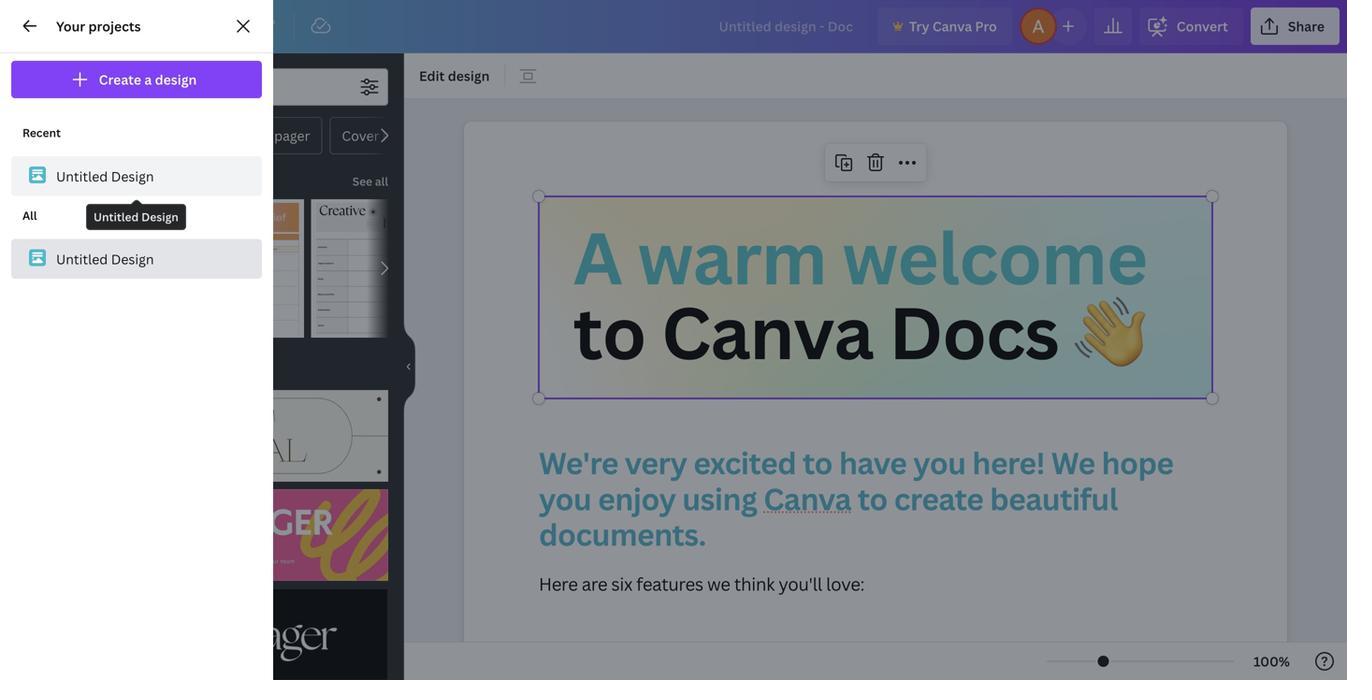 Task type: describe. For each thing, give the bounding box(es) containing it.
one pager doc in black and white blue light blue classic professional style image
[[82, 199, 189, 338]]

projects
[[88, 17, 141, 35]]

canva inside the we're very excited to have you here! we hope you enjoy using canva to create beautiful documents.
[[764, 479, 852, 519]]

hope
[[1102, 443, 1174, 483]]

a
[[573, 208, 622, 306]]

design for all
[[111, 250, 154, 268]]

we
[[707, 572, 730, 596]]

2 untitled design list from the top
[[11, 196, 262, 279]]

canva for docs
[[662, 283, 874, 380]]

warm
[[638, 208, 827, 306]]

welcome
[[843, 208, 1148, 306]]

project overview/one-pager professional docs banner in pink dark blue yellow playful abstract style image
[[82, 490, 388, 581]]

create a design button
[[11, 61, 262, 98]]

untitled design for all
[[56, 250, 154, 268]]

untitled design button for recent
[[11, 156, 262, 196]]

project overview/one-pager professional docs banner in black white sleek monochrome style image
[[82, 589, 388, 680]]

untitled for all
[[56, 250, 108, 268]]

cover letter
[[342, 127, 418, 145]]

documents.
[[539, 514, 706, 555]]

your
[[56, 17, 85, 35]]

0 horizontal spatial to
[[573, 283, 646, 380]]

templates button
[[0, 53, 67, 121]]

cover
[[342, 127, 379, 145]]

create a design
[[99, 71, 197, 88]]

pro
[[976, 17, 997, 35]]

try canva pro button
[[878, 7, 1012, 45]]

six
[[612, 572, 633, 596]]

create
[[99, 71, 141, 88]]

we're
[[539, 443, 618, 483]]

design for recent
[[111, 167, 154, 185]]

untitled design button for all
[[11, 239, 262, 279]]

all
[[375, 174, 388, 189]]

edit design button
[[412, 61, 497, 91]]

elements button
[[0, 121, 67, 188]]

see all button
[[351, 162, 390, 199]]

here!
[[973, 443, 1045, 483]]

1 vertical spatial design
[[141, 209, 179, 225]]

here
[[539, 572, 578, 596]]

brand button
[[0, 188, 67, 255]]

try canva pro
[[910, 17, 997, 35]]

canva for pro
[[933, 17, 972, 35]]

beautiful
[[990, 479, 1118, 519]]

all
[[22, 208, 37, 223]]

using
[[682, 479, 757, 519]]

your projects
[[56, 17, 141, 35]]

Design title text field
[[704, 7, 870, 45]]

👋
[[1075, 283, 1145, 380]]

are
[[582, 572, 608, 596]]

home
[[75, 17, 113, 35]]

recent
[[22, 125, 61, 140]]

hide image
[[403, 322, 416, 412]]

1 horizontal spatial to
[[803, 443, 833, 483]]

doc templates
[[82, 172, 175, 190]]

elements
[[12, 159, 55, 172]]

see all
[[353, 174, 388, 189]]



Task type: locate. For each thing, give the bounding box(es) containing it.
1 untitled design list from the top
[[11, 113, 262, 196]]

2 vertical spatial design
[[111, 250, 154, 268]]

1 vertical spatial untitled
[[94, 209, 139, 225]]

untitled design list
[[11, 113, 262, 196], [11, 196, 262, 279]]

0 horizontal spatial you
[[539, 479, 592, 519]]

0 vertical spatial untitled design
[[56, 167, 154, 185]]

enjoy
[[598, 479, 676, 519]]

we
[[1052, 443, 1095, 483]]

main menu bar
[[0, 0, 1348, 53]]

templates
[[10, 92, 57, 104]]

0 vertical spatial untitled
[[56, 167, 108, 185]]

None text field
[[464, 122, 1288, 680]]

you left enjoy
[[539, 479, 592, 519]]

doc templates button
[[80, 162, 177, 199]]

see
[[353, 174, 373, 189]]

0 vertical spatial design
[[111, 167, 154, 185]]

very
[[625, 443, 687, 483]]

canva inside button
[[933, 17, 972, 35]]

docs
[[889, 283, 1059, 380]]

templates
[[111, 172, 175, 190]]

1 vertical spatial canva
[[662, 283, 874, 380]]

2 horizontal spatial to
[[858, 479, 888, 519]]

untitled
[[56, 167, 108, 185], [94, 209, 139, 225], [56, 250, 108, 268]]

untitled design down doc
[[56, 250, 154, 268]]

0 horizontal spatial design
[[155, 71, 197, 88]]

none text field containing a warm welcome
[[464, 122, 1288, 680]]

features
[[637, 572, 704, 596]]

0 vertical spatial untitled design button
[[11, 156, 262, 196]]

edit design
[[419, 67, 490, 85]]

1 horizontal spatial design
[[448, 67, 490, 85]]

design
[[448, 67, 490, 85], [155, 71, 197, 88]]

2 vertical spatial canva
[[764, 479, 852, 519]]

2 vertical spatial untitled design
[[56, 250, 154, 268]]

0 vertical spatial canva
[[933, 17, 972, 35]]

convert button
[[1140, 7, 1244, 45]]

love:
[[826, 572, 865, 596]]

design right edit
[[448, 67, 490, 85]]

convert
[[1177, 17, 1229, 35]]

you'll
[[779, 572, 822, 596]]

have
[[839, 443, 907, 483]]

design
[[111, 167, 154, 185], [141, 209, 179, 225], [111, 250, 154, 268]]

edit
[[419, 67, 445, 85]]

untitled for recent
[[56, 167, 108, 185]]

brand
[[20, 226, 47, 239]]

untitled design button up one pager doc in black and white blue light blue classic professional style image
[[11, 156, 262, 196]]

untitled design list down create a design dropdown button
[[11, 113, 262, 196]]

untitled design
[[56, 167, 154, 185], [94, 209, 179, 225], [56, 250, 154, 268]]

design right a
[[155, 71, 197, 88]]

home link
[[60, 7, 128, 45]]

event/business proposal professional docs banner in beige dark brown warm classic style image
[[82, 390, 388, 482]]

untitled design button
[[11, 156, 262, 196], [11, 239, 262, 279]]

design inside dropdown button
[[155, 71, 197, 88]]

1 horizontal spatial you
[[914, 443, 966, 483]]

design inside button
[[448, 67, 490, 85]]

2 untitled design button from the top
[[11, 239, 262, 279]]

canva
[[933, 17, 972, 35], [662, 283, 874, 380], [764, 479, 852, 519]]

a warm welcome
[[573, 208, 1148, 306]]

design right doc
[[111, 167, 154, 185]]

letter
[[383, 127, 418, 145]]

here are six features we think you'll love:
[[539, 572, 865, 596]]

one pager
[[245, 127, 310, 145]]

we're very excited to have you here! we hope you enjoy using canva to create beautiful documents.
[[539, 443, 1181, 555]]

Search Doc templates search field
[[120, 69, 351, 105]]

side panel tab list
[[0, 53, 67, 458]]

try
[[910, 17, 930, 35]]

cover letter button
[[330, 117, 430, 154]]

untitled design right elements at the left top
[[56, 167, 154, 185]]

design down 'doc templates' button
[[111, 250, 154, 268]]

excited
[[694, 443, 796, 483]]

untitled design button down templates
[[11, 239, 262, 279]]

1 vertical spatial untitled design button
[[11, 239, 262, 279]]

2 vertical spatial untitled
[[56, 250, 108, 268]]

one
[[245, 127, 271, 145]]

untitled design down templates
[[94, 209, 179, 225]]

creative brief doc in black and white grey editorial style image
[[311, 199, 418, 338]]

create
[[894, 479, 984, 519]]

to
[[573, 283, 646, 380], [803, 443, 833, 483], [858, 479, 888, 519]]

research brief doc in orange teal pink soft pastels style image
[[197, 199, 304, 338]]

think
[[734, 572, 775, 596]]

one pager button
[[233, 117, 322, 154]]

a
[[144, 71, 152, 88]]

pager
[[274, 127, 310, 145]]

1 vertical spatial untitled design
[[94, 209, 179, 225]]

design down templates
[[141, 209, 179, 225]]

untitled design list down templates
[[11, 196, 262, 279]]

1 untitled design button from the top
[[11, 156, 262, 196]]

you right have
[[914, 443, 966, 483]]

untitled design for recent
[[56, 167, 154, 185]]

to canva docs 👋
[[573, 283, 1145, 380]]

doc
[[82, 172, 108, 190]]

you
[[914, 443, 966, 483], [539, 479, 592, 519]]



Task type: vqa. For each thing, say whether or not it's contained in the screenshot.
minimalist interior design magazine cover "link"
no



